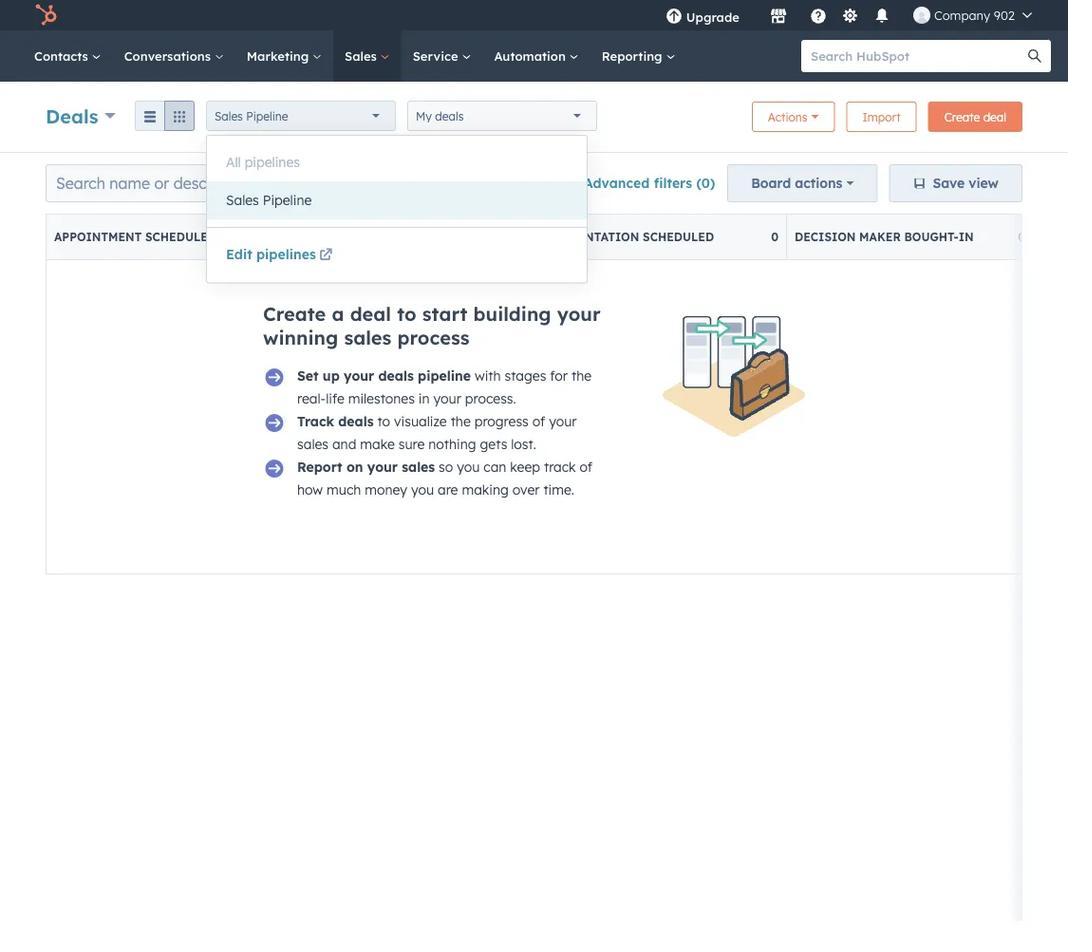 Task type: vqa. For each thing, say whether or not it's contained in the screenshot.
installed.
no



Task type: describe. For each thing, give the bounding box(es) containing it.
marketing
[[247, 48, 313, 64]]

visualize
[[394, 413, 447, 430]]

my deals
[[416, 109, 464, 123]]

board actions button
[[728, 164, 878, 202]]

my deals button
[[408, 101, 598, 131]]

create deal button
[[929, 102, 1023, 132]]

on
[[347, 459, 363, 475]]

pipeline inside dropdown button
[[246, 109, 288, 123]]

deals
[[46, 104, 98, 128]]

your up money
[[367, 459, 398, 475]]

time.
[[544, 482, 575, 498]]

my
[[416, 109, 432, 123]]

0 for appointment scheduled
[[278, 230, 285, 244]]

advanced filters (0)
[[584, 175, 715, 191]]

maker
[[860, 230, 901, 244]]

settings image
[[842, 8, 859, 25]]

sales pipeline inside dropdown button
[[215, 109, 288, 123]]

notifications image
[[874, 9, 891, 26]]

hubspot link
[[23, 4, 71, 27]]

1 vertical spatial deals
[[379, 368, 414, 384]]

up
[[323, 368, 340, 384]]

decision
[[795, 230, 856, 244]]

track deals
[[297, 413, 374, 430]]

contacts
[[34, 48, 92, 64]]

of inside to visualize the progress of your sales and make sure nothing gets lost.
[[533, 413, 545, 430]]

your inside to visualize the progress of your sales and make sure nothing gets lost.
[[549, 413, 577, 430]]

create for create deal
[[945, 110, 981, 124]]

Search HubSpot search field
[[802, 40, 1034, 72]]

owner
[[328, 175, 369, 191]]

create for create a deal to start building your winning sales process
[[263, 302, 326, 326]]

marketing link
[[235, 30, 333, 82]]

in
[[959, 230, 974, 244]]

pipeline
[[418, 368, 471, 384]]

qualified
[[301, 230, 369, 244]]

marketplaces button
[[759, 0, 799, 30]]

automation link
[[483, 30, 591, 82]]

company 902 button
[[902, 0, 1044, 30]]

with stages for the real-life milestones in your process.
[[297, 368, 592, 407]]

hubspot image
[[34, 4, 57, 27]]

making
[[462, 482, 509, 498]]

deal owner
[[294, 175, 369, 191]]

lost.
[[511, 436, 537, 453]]

report on your sales
[[297, 459, 435, 475]]

create for create date
[[418, 175, 462, 191]]

1 horizontal spatial you
[[457, 459, 480, 475]]

all
[[226, 154, 241, 171]]

sure
[[399, 436, 425, 453]]

date
[[466, 175, 497, 191]]

reporting
[[602, 48, 666, 64]]

0 vertical spatial to
[[372, 230, 388, 244]]

service link
[[401, 30, 483, 82]]

sales link
[[333, 30, 401, 82]]

to visualize the progress of your sales and make sure nothing gets lost.
[[297, 413, 577, 453]]

deals button
[[46, 102, 116, 130]]

for
[[550, 368, 568, 384]]

create deal
[[945, 110, 1007, 124]]

create a deal to start building your winning sales process
[[263, 302, 601, 350]]

the inside with stages for the real-life milestones in your process.
[[572, 368, 592, 384]]

company
[[935, 7, 991, 23]]

edit pipelines link
[[226, 243, 336, 267]]

make
[[360, 436, 395, 453]]

actions button
[[752, 102, 835, 132]]

stages
[[505, 368, 547, 384]]

appointment scheduled
[[54, 230, 217, 244]]

list box containing all pipelines
[[207, 136, 587, 227]]

set up your deals pipeline
[[297, 368, 471, 384]]

board
[[752, 175, 791, 191]]

deals banner
[[46, 96, 1023, 133]]

to inside the create a deal to start building your winning sales process
[[397, 302, 417, 326]]

view
[[969, 175, 999, 191]]

deals for my deals
[[435, 109, 464, 123]]

settings link
[[839, 5, 862, 25]]

report
[[297, 459, 343, 475]]

automation
[[494, 48, 570, 64]]

sales inside 'link'
[[345, 48, 381, 64]]

sales inside button
[[226, 192, 259, 208]]

link opens in a new window image
[[319, 245, 333, 267]]

sales pipeline button
[[207, 181, 587, 219]]

milestones
[[348, 390, 415, 407]]

can
[[484, 459, 507, 475]]

help image
[[810, 9, 827, 26]]

advanced filters (0) button
[[552, 164, 728, 202]]

filters
[[654, 175, 693, 191]]

deal inside button
[[984, 110, 1007, 124]]

sales pipeline button
[[206, 101, 396, 131]]

how
[[297, 482, 323, 498]]

winning
[[263, 326, 338, 350]]

decision maker bought-in
[[795, 230, 974, 244]]



Task type: locate. For each thing, give the bounding box(es) containing it.
all pipelines
[[226, 154, 300, 171]]

deal
[[294, 175, 324, 191]]

money
[[365, 482, 407, 498]]

company 902
[[935, 7, 1015, 23]]

create inside the create a deal to start building your winning sales process
[[263, 302, 326, 326]]

0 vertical spatial pipelines
[[245, 154, 300, 171]]

scheduled for presentation scheduled
[[643, 230, 714, 244]]

1 vertical spatial you
[[411, 482, 434, 498]]

1 horizontal spatial deal
[[984, 110, 1007, 124]]

2 vertical spatial to
[[378, 413, 391, 430]]

1 vertical spatial pipeline
[[263, 192, 312, 208]]

upgrade image
[[666, 9, 683, 26]]

to inside to visualize the progress of your sales and make sure nothing gets lost.
[[378, 413, 391, 430]]

902
[[994, 7, 1015, 23]]

scheduled down the filters
[[643, 230, 714, 244]]

4 0 from the left
[[1018, 230, 1026, 244]]

edit pipelines
[[226, 246, 316, 263]]

deal right a
[[350, 302, 391, 326]]

2 vertical spatial deals
[[338, 413, 374, 430]]

1 horizontal spatial deals
[[379, 368, 414, 384]]

search button
[[1019, 40, 1052, 72]]

0 horizontal spatial scheduled
[[145, 230, 217, 244]]

create date
[[418, 175, 497, 191]]

1 horizontal spatial scheduled
[[643, 230, 714, 244]]

0 horizontal spatial the
[[451, 413, 471, 430]]

with
[[475, 368, 501, 384]]

advanced
[[584, 175, 650, 191]]

0 horizontal spatial sales
[[297, 436, 329, 453]]

a
[[332, 302, 344, 326]]

of inside so you can keep track of how much money you are making over time.
[[580, 459, 593, 475]]

pipelines
[[245, 154, 300, 171], [256, 246, 316, 263]]

sales pipeline up all pipelines
[[215, 109, 288, 123]]

conversations link
[[113, 30, 235, 82]]

create inside button
[[945, 110, 981, 124]]

over
[[513, 482, 540, 498]]

buy
[[391, 230, 416, 244]]

1 scheduled from the left
[[145, 230, 217, 244]]

the right for
[[572, 368, 592, 384]]

2 vertical spatial create
[[263, 302, 326, 326]]

deal inside the create a deal to start building your winning sales process
[[350, 302, 391, 326]]

scheduled
[[145, 230, 217, 244], [643, 230, 714, 244]]

start
[[423, 302, 468, 326]]

2 horizontal spatial create
[[945, 110, 981, 124]]

0 vertical spatial you
[[457, 459, 480, 475]]

edit
[[226, 246, 252, 263]]

create date button
[[406, 164, 522, 202]]

search image
[[1029, 49, 1042, 63]]

sales down sure
[[402, 459, 435, 475]]

sales up all
[[215, 109, 243, 123]]

create up save view
[[945, 110, 981, 124]]

your up for
[[557, 302, 601, 326]]

sales pipeline down all pipelines
[[226, 192, 312, 208]]

list box
[[207, 136, 587, 227]]

1 vertical spatial the
[[451, 413, 471, 430]]

appointment
[[54, 230, 142, 244]]

of up lost.
[[533, 413, 545, 430]]

pipeline inside button
[[263, 192, 312, 208]]

mateo roberts image
[[914, 7, 931, 24]]

bought-
[[905, 230, 959, 244]]

menu
[[652, 0, 1046, 30]]

0 up edit pipelines
[[278, 230, 285, 244]]

save view button
[[889, 164, 1023, 202]]

real-
[[297, 390, 326, 407]]

conversations
[[124, 48, 214, 64]]

notifications button
[[866, 0, 898, 30]]

1 vertical spatial pipelines
[[256, 246, 316, 263]]

0 vertical spatial deal
[[984, 110, 1007, 124]]

1 horizontal spatial the
[[572, 368, 592, 384]]

0 for presentation scheduled
[[771, 230, 779, 244]]

keep
[[510, 459, 541, 475]]

3 0 from the left
[[771, 230, 779, 244]]

so you can keep track of how much money you are making over time.
[[297, 459, 593, 498]]

0 left the presentation
[[524, 230, 532, 244]]

0 horizontal spatial create
[[263, 302, 326, 326]]

1 vertical spatial sales
[[215, 109, 243, 123]]

deal owner button
[[281, 164, 394, 202]]

reporting link
[[591, 30, 687, 82]]

actions
[[795, 175, 843, 191]]

you left are
[[411, 482, 434, 498]]

the inside to visualize the progress of your sales and make sure nothing gets lost.
[[451, 413, 471, 430]]

sales left service
[[345, 48, 381, 64]]

you right so
[[457, 459, 480, 475]]

pipeline
[[246, 109, 288, 123], [263, 192, 312, 208]]

menu containing company 902
[[652, 0, 1046, 30]]

create left date
[[418, 175, 462, 191]]

0 horizontal spatial of
[[533, 413, 545, 430]]

pipeline up all pipelines
[[246, 109, 288, 123]]

of
[[533, 413, 545, 430], [580, 459, 593, 475]]

0 horizontal spatial you
[[411, 482, 434, 498]]

0 for decision maker bought-in
[[1018, 230, 1026, 244]]

pipelines inside button
[[245, 154, 300, 171]]

sales inside to visualize the progress of your sales and make sure nothing gets lost.
[[297, 436, 329, 453]]

all pipelines button
[[207, 143, 587, 181]]

sales down track
[[297, 436, 329, 453]]

2 vertical spatial sales
[[226, 192, 259, 208]]

service
[[413, 48, 462, 64]]

0 vertical spatial of
[[533, 413, 545, 430]]

0 horizontal spatial deal
[[350, 302, 391, 326]]

actions
[[768, 110, 808, 124]]

pipelines right all
[[245, 154, 300, 171]]

1 vertical spatial create
[[418, 175, 462, 191]]

sales inside dropdown button
[[215, 109, 243, 123]]

sales
[[344, 326, 392, 350], [297, 436, 329, 453], [402, 459, 435, 475]]

deals for track deals
[[338, 413, 374, 430]]

process.
[[465, 390, 516, 407]]

create left a
[[263, 302, 326, 326]]

0 right the in
[[1018, 230, 1026, 244]]

group
[[135, 101, 195, 131]]

1 vertical spatial deal
[[350, 302, 391, 326]]

your
[[557, 302, 601, 326], [344, 368, 374, 384], [434, 390, 462, 407], [549, 413, 577, 430], [367, 459, 398, 475]]

to left 'start'
[[397, 302, 417, 326]]

presentation scheduled
[[548, 230, 714, 244]]

0 vertical spatial pipeline
[[246, 109, 288, 123]]

0 vertical spatial sales pipeline
[[215, 109, 288, 123]]

0 horizontal spatial deals
[[338, 413, 374, 430]]

board actions
[[752, 175, 843, 191]]

set
[[297, 368, 319, 384]]

1 vertical spatial of
[[580, 459, 593, 475]]

marketplaces image
[[770, 9, 787, 26]]

sales pipeline inside button
[[226, 192, 312, 208]]

import button
[[847, 102, 917, 132]]

import
[[863, 110, 901, 124]]

deals inside popup button
[[435, 109, 464, 123]]

nothing
[[429, 436, 476, 453]]

presentation
[[548, 230, 640, 244]]

2 horizontal spatial sales
[[402, 459, 435, 475]]

in
[[419, 390, 430, 407]]

track
[[297, 413, 334, 430]]

your inside the create a deal to start building your winning sales process
[[557, 302, 601, 326]]

scheduled down search name or description search field
[[145, 230, 217, 244]]

sales up set up your deals pipeline
[[344, 326, 392, 350]]

Search name or description search field
[[46, 164, 270, 202]]

pipeline down deal
[[263, 192, 312, 208]]

deals
[[435, 109, 464, 123], [379, 368, 414, 384], [338, 413, 374, 430]]

your down pipeline
[[434, 390, 462, 407]]

gets
[[480, 436, 508, 453]]

sales inside the create a deal to start building your winning sales process
[[344, 326, 392, 350]]

create inside popup button
[[418, 175, 462, 191]]

sales down all
[[226, 192, 259, 208]]

your right up
[[344, 368, 374, 384]]

1 vertical spatial to
[[397, 302, 417, 326]]

upgrade
[[687, 9, 740, 25]]

deals right my
[[435, 109, 464, 123]]

0 left decision at right top
[[771, 230, 779, 244]]

deal
[[984, 110, 1007, 124], [350, 302, 391, 326]]

0 vertical spatial the
[[572, 368, 592, 384]]

to down the milestones
[[378, 413, 391, 430]]

much
[[327, 482, 361, 498]]

your inside with stages for the real-life milestones in your process.
[[434, 390, 462, 407]]

0 vertical spatial deals
[[435, 109, 464, 123]]

2 0 from the left
[[524, 230, 532, 244]]

to left buy
[[372, 230, 388, 244]]

0 vertical spatial sales
[[344, 326, 392, 350]]

to
[[372, 230, 388, 244], [397, 302, 417, 326], [378, 413, 391, 430]]

1 horizontal spatial of
[[580, 459, 593, 475]]

1 vertical spatial sales
[[297, 436, 329, 453]]

0 for qualified to buy
[[524, 230, 532, 244]]

process
[[397, 326, 470, 350]]

0 vertical spatial sales
[[345, 48, 381, 64]]

so
[[439, 459, 453, 475]]

1 vertical spatial sales pipeline
[[226, 192, 312, 208]]

2 scheduled from the left
[[643, 230, 714, 244]]

link opens in a new window image
[[319, 249, 333, 263]]

life
[[326, 390, 345, 407]]

scheduled for appointment scheduled
[[145, 230, 217, 244]]

your up track
[[549, 413, 577, 430]]

0 vertical spatial create
[[945, 110, 981, 124]]

1 horizontal spatial sales
[[344, 326, 392, 350]]

save
[[933, 175, 965, 191]]

are
[[438, 482, 458, 498]]

contacts link
[[23, 30, 113, 82]]

pipelines for edit pipelines
[[256, 246, 316, 263]]

pipelines for all pipelines
[[245, 154, 300, 171]]

help button
[[803, 0, 835, 30]]

building
[[474, 302, 552, 326]]

pipelines left link opens in a new window icon
[[256, 246, 316, 263]]

1 horizontal spatial create
[[418, 175, 462, 191]]

1 0 from the left
[[278, 230, 285, 244]]

the up nothing
[[451, 413, 471, 430]]

create
[[945, 110, 981, 124], [418, 175, 462, 191], [263, 302, 326, 326]]

progress
[[475, 413, 529, 430]]

qualified to buy
[[301, 230, 416, 244]]

deals up and
[[338, 413, 374, 430]]

2 vertical spatial sales
[[402, 459, 435, 475]]

the
[[572, 368, 592, 384], [451, 413, 471, 430]]

of right track
[[580, 459, 593, 475]]

(0)
[[697, 175, 715, 191]]

deals up the milestones
[[379, 368, 414, 384]]

2 horizontal spatial deals
[[435, 109, 464, 123]]

group inside deals banner
[[135, 101, 195, 131]]

deal up view
[[984, 110, 1007, 124]]



